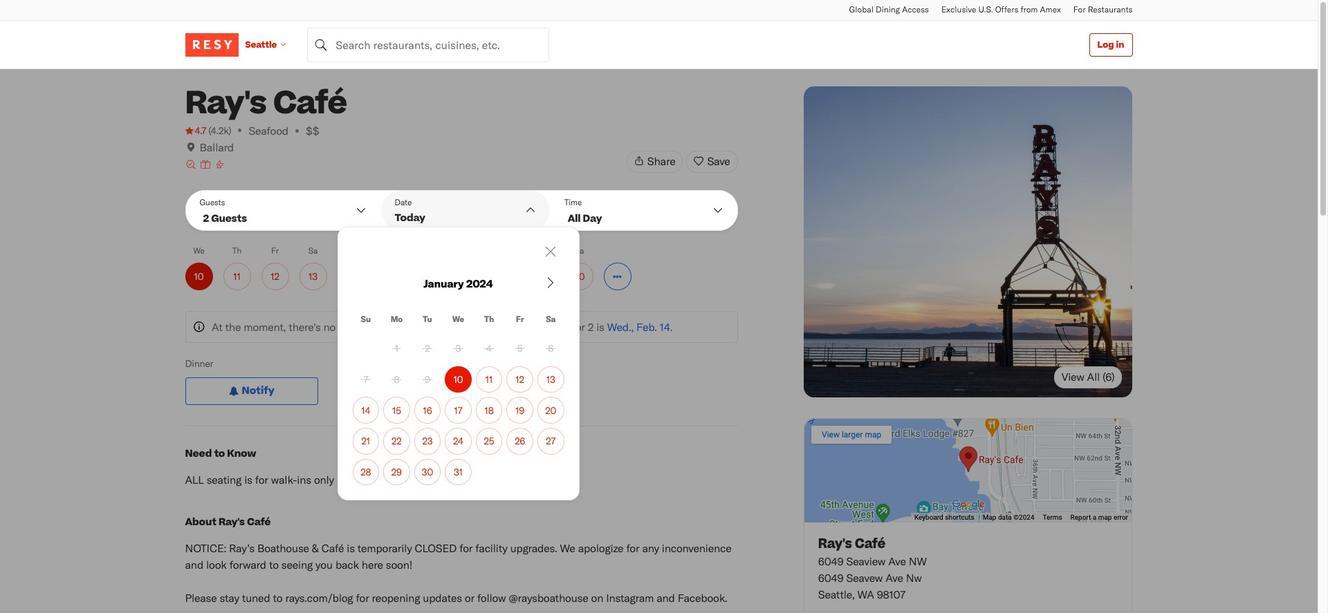 Task type: locate. For each thing, give the bounding box(es) containing it.
12 button up moment,
[[261, 263, 289, 291]]

th inside column header
[[484, 314, 494, 324]]

1 horizontal spatial we
[[452, 314, 464, 324]]

on
[[374, 473, 387, 486], [495, 473, 507, 486], [591, 592, 603, 605]]

14 button
[[353, 397, 379, 424]]

view all (6)
[[1062, 370, 1115, 383]]

2 horizontal spatial is
[[597, 320, 605, 333]]

any
[[642, 542, 659, 555]]

11 button up the
[[223, 263, 251, 291]]

0 vertical spatial ray's
[[185, 81, 266, 127]]

17 button up we "column header"
[[451, 263, 479, 291]]

0 horizontal spatial 13 button
[[299, 263, 327, 291]]

moment,
[[244, 320, 286, 333]]

follow
[[477, 592, 506, 605]]

20 for the top '20' 'button'
[[574, 271, 585, 282]]

1 vertical spatial we
[[452, 314, 464, 324]]

ave left nw
[[889, 555, 906, 568]]

1 horizontal spatial 14
[[660, 320, 670, 333]]

and
[[185, 558, 203, 571], [657, 592, 675, 605]]

to down the boathouse
[[269, 558, 279, 571]]

mo column header
[[383, 313, 410, 331]]

0 horizontal spatial 10
[[194, 271, 204, 282]]

0 vertical spatial 14
[[660, 320, 670, 333]]

and right instagram
[[657, 592, 675, 605]]

(6)
[[1103, 370, 1115, 383]]

0 horizontal spatial 11 button
[[223, 263, 251, 291]]

café up the seaview
[[855, 536, 886, 554]]

1 horizontal spatial sa
[[546, 314, 556, 324]]

17 for topmost 17 button
[[461, 271, 469, 282]]

seafood
[[249, 124, 288, 137]]

16 button up tu
[[413, 263, 441, 291]]

sa for 13
[[308, 246, 318, 255]]

1 vertical spatial 11
[[486, 374, 493, 385]]

need
[[185, 447, 212, 461]]

access
[[902, 4, 929, 13]]

1 vertical spatial 11 button
[[476, 366, 503, 393]]

0 horizontal spatial 20
[[545, 404, 556, 416]]

1 vertical spatial 12
[[516, 374, 524, 385]]

15 button
[[383, 397, 410, 424]]

to right need
[[214, 447, 225, 461]]

1 horizontal spatial cell
[[507, 459, 533, 486]]

the
[[474, 320, 492, 333]]

for restaurants
[[1074, 4, 1133, 13]]

2 vertical spatial is
[[347, 542, 355, 555]]

16 inside january 2024 table
[[423, 404, 432, 416]]

1 16 from the top
[[423, 271, 432, 282]]

12 down 5 button
[[516, 374, 524, 385]]

16 up tu
[[423, 271, 432, 282]]

we left the apologize
[[560, 542, 575, 555]]

17
[[461, 271, 469, 282], [454, 404, 462, 416]]

0 vertical spatial is
[[597, 320, 605, 333]]

2 row from the top
[[353, 336, 564, 362]]

@raysboathouse
[[509, 592, 588, 605]]

walk-
[[271, 473, 297, 486]]

1 vertical spatial 2
[[425, 343, 430, 354]]

12 up moment,
[[271, 271, 279, 282]]

10 inside "10" cell
[[454, 374, 463, 385]]

cell down 26 button
[[507, 459, 533, 486]]

1 horizontal spatial on
[[495, 473, 507, 486]]

12 for 12 button to the right
[[516, 374, 524, 385]]

1 horizontal spatial is
[[347, 542, 355, 555]]

10 button up at
[[185, 263, 213, 291]]

13 button up there's
[[299, 263, 327, 291]]

january 2024 table
[[348, 271, 568, 490]]

1 vertical spatial 10
[[454, 374, 463, 385]]

0 horizontal spatial is
[[244, 473, 252, 486]]

0 vertical spatial 12 button
[[261, 263, 289, 291]]

1 horizontal spatial th
[[484, 314, 494, 324]]

17 inside row
[[454, 404, 462, 416]]

row containing 21
[[353, 428, 564, 455]]

27
[[546, 435, 556, 447]]

we down guests
[[193, 246, 205, 255]]

updates
[[423, 592, 462, 605]]

1 vertical spatial 20
[[545, 404, 556, 416]]

2 6049 from the top
[[818, 571, 844, 585]]

10 button right 9 button
[[445, 366, 472, 393]]

1 row from the top
[[353, 313, 564, 331]]

sa inside column header
[[546, 314, 556, 324]]

20 button up 27
[[538, 397, 564, 424]]

3 row from the top
[[353, 366, 564, 393]]

1 horizontal spatial 12
[[516, 374, 524, 385]]

…
[[613, 266, 622, 283]]

13 button
[[299, 263, 327, 291], [538, 366, 564, 393]]

13 button down the 6 'button'
[[538, 366, 564, 393]]

29
[[391, 466, 402, 478]]

0 vertical spatial 12
[[271, 271, 279, 282]]

café down seattle dropdown button
[[273, 81, 347, 127]]

is up back
[[347, 542, 355, 555]]

25
[[484, 435, 494, 447]]

20 inside row
[[545, 404, 556, 416]]

1 vertical spatial 12 button
[[507, 366, 533, 393]]

apologize
[[578, 542, 624, 555]]

0 horizontal spatial 10 button
[[185, 263, 213, 291]]

13 inside january 2024 table
[[546, 374, 555, 385]]

11 up the
[[233, 271, 241, 282]]

$$
[[306, 124, 319, 137]]

ray's
[[185, 81, 266, 127], [219, 515, 245, 530], [818, 536, 852, 554]]

is right seating
[[244, 473, 252, 486]]

1 horizontal spatial 10
[[454, 374, 463, 385]]

1 horizontal spatial 20
[[574, 271, 585, 282]]

restaurants
[[1088, 4, 1133, 13]]

stay
[[220, 592, 239, 605]]

1 vertical spatial 6049
[[818, 571, 844, 585]]

0 horizontal spatial 2
[[425, 343, 430, 354]]

online
[[338, 320, 368, 333]]

in
[[1116, 38, 1125, 51]]

ray's inside ray's café 6049 seaview ave nw 6049 seavew ave nw seattle, wa 98107
[[818, 536, 852, 554]]

0 vertical spatial 16
[[423, 271, 432, 282]]

2 vertical spatial ray's
[[818, 536, 852, 554]]

10 cell
[[445, 366, 472, 393]]

1 horizontal spatial availability
[[518, 320, 569, 333]]

2 horizontal spatial sa
[[575, 246, 584, 255]]

and down notice: in the bottom of the page
[[185, 558, 203, 571]]

16 down 9 button
[[423, 404, 432, 416]]

on inside notice: ray's boathouse & café is temporarily closed for facility upgrades. we apologize for any inconvenience and look forward to seeing you back here soon! please stay tuned to rays.com/blog for reopening updates or follow @raysboathouse on instagram and faceboo
[[591, 592, 603, 605]]

all
[[1087, 370, 1100, 383]]

café
[[273, 81, 347, 127], [247, 515, 271, 530], [855, 536, 886, 554], [322, 542, 344, 555]]

1 vertical spatial 17
[[454, 404, 462, 416]]

12 button up 19
[[507, 366, 533, 393]]

0 vertical spatial th
[[232, 246, 242, 255]]

0 vertical spatial 17
[[461, 271, 469, 282]]

0 horizontal spatial and
[[185, 558, 203, 571]]

13 up there's
[[309, 271, 318, 282]]

14 right feb.
[[660, 320, 670, 333]]

exclusive u.s. offers from amex link
[[942, 4, 1061, 16]]

20 right 19
[[545, 404, 556, 416]]

0 horizontal spatial sa
[[308, 246, 318, 255]]

we left the the
[[452, 314, 464, 324]]

0 vertical spatial 20
[[574, 271, 585, 282]]

2 horizontal spatial cell
[[538, 459, 564, 486]]

15
[[392, 404, 401, 416]]

0 vertical spatial 6049
[[818, 555, 844, 568]]

11 inside row
[[486, 374, 493, 385]]

1 vertical spatial ave
[[886, 571, 903, 585]]

ballard
[[200, 140, 234, 154]]

seattle
[[245, 38, 277, 51]]

time
[[564, 197, 582, 207]]

2 horizontal spatial we
[[560, 542, 575, 555]]

on right 28
[[374, 473, 387, 486]]

8 button
[[383, 366, 410, 393]]

upgrades.
[[510, 542, 557, 555]]

14 down the 7 button
[[361, 404, 370, 416]]

0 horizontal spatial th
[[232, 246, 242, 255]]

0 vertical spatial 17 button
[[451, 263, 479, 291]]

2 vertical spatial we
[[560, 542, 575, 555]]

0 horizontal spatial we
[[193, 246, 205, 255]]

1 horizontal spatial fr
[[516, 314, 524, 324]]

cell
[[476, 459, 503, 486], [507, 459, 533, 486], [538, 459, 564, 486]]

17 for the bottom 17 button
[[454, 404, 462, 416]]

on right come
[[495, 473, 507, 486]]

17 up we "column header"
[[461, 271, 469, 282]]

0 horizontal spatial 12 button
[[261, 263, 289, 291]]

feb.
[[637, 320, 657, 333]]

0 horizontal spatial cell
[[476, 459, 503, 486]]

1 vertical spatial 16
[[423, 404, 432, 416]]

0 horizontal spatial 20 button
[[538, 397, 564, 424]]

1 horizontal spatial 13 button
[[538, 366, 564, 393]]

ave
[[889, 555, 906, 568], [886, 571, 903, 585]]

is left wed.,
[[597, 320, 605, 333]]

98107
[[877, 588, 906, 601]]

3
[[456, 343, 461, 354]]

availability up 6 at bottom left
[[518, 320, 569, 333]]

11 down 4 button
[[486, 374, 493, 385]]

seattle,
[[818, 588, 855, 601]]

16 button up the 23
[[414, 397, 441, 424]]

2 down at the moment, there's no online availability for today. the next availability for 2 is wed., feb. 14 .
[[425, 343, 430, 354]]

20 left … button
[[574, 271, 585, 282]]

café right & on the bottom
[[322, 542, 344, 555]]

cell down 27 button
[[538, 459, 564, 486]]

0 horizontal spatial 12
[[271, 271, 279, 282]]

global
[[849, 4, 874, 13]]

12 inside row
[[516, 374, 524, 385]]

0 vertical spatial 20 button
[[566, 263, 593, 291]]

cell right "31" 'button'
[[476, 459, 503, 486]]

share button
[[627, 151, 683, 173]]

1 horizontal spatial 20 button
[[566, 263, 593, 291]]

0 horizontal spatial on
[[374, 473, 387, 486]]

1
[[395, 343, 399, 354]]

3 cell from the left
[[538, 459, 564, 486]]

save
[[707, 154, 730, 167]]

2 left wed.,
[[588, 320, 594, 333]]

16 button
[[413, 263, 441, 291], [414, 397, 441, 424]]

sa
[[308, 246, 318, 255], [575, 246, 584, 255], [546, 314, 556, 324]]

1 horizontal spatial 11 button
[[476, 366, 503, 393]]

0 vertical spatial 10
[[194, 271, 204, 282]]

… button
[[604, 263, 631, 291]]

or
[[465, 592, 475, 605]]

1 horizontal spatial 2
[[588, 320, 594, 333]]

ins
[[297, 473, 311, 486]]

17 button up 24
[[445, 397, 472, 424]]

11 button up 18
[[476, 366, 503, 393]]

18
[[485, 404, 494, 416]]

0 horizontal spatial 11
[[233, 271, 241, 282]]

climbing image
[[214, 159, 225, 170]]

select
[[389, 473, 418, 486]]

4 row from the top
[[353, 397, 564, 424]]

7
[[364, 374, 368, 385]]

2024
[[466, 277, 493, 290]]

1 cell from the left
[[476, 459, 503, 486]]

0 vertical spatial we
[[193, 246, 205, 255]]

global dining access link
[[849, 4, 929, 16]]

row
[[353, 313, 564, 331], [353, 336, 564, 362], [353, 366, 564, 393], [353, 397, 564, 424], [353, 428, 564, 455], [353, 459, 564, 486]]

1 vertical spatial 10 button
[[445, 366, 472, 393]]

2 horizontal spatial on
[[591, 592, 603, 605]]

23 button
[[414, 428, 441, 455]]

1 vertical spatial 17 button
[[445, 397, 472, 424]]

for left walk-
[[255, 473, 268, 486]]

down!
[[510, 473, 540, 486]]

1 vertical spatial 14
[[361, 404, 370, 416]]

6 button
[[538, 336, 564, 362]]

0 vertical spatial and
[[185, 558, 203, 571]]

17 down "10" cell in the bottom of the page
[[454, 404, 462, 416]]

0 vertical spatial 11
[[233, 271, 241, 282]]

0 horizontal spatial availability
[[371, 320, 422, 333]]

11 for 11 button to the bottom
[[486, 374, 493, 385]]

all
[[185, 473, 204, 486]]

31
[[454, 466, 463, 478]]

0 vertical spatial 10 button
[[185, 263, 213, 291]]

for
[[425, 320, 438, 333], [572, 320, 585, 333], [255, 473, 268, 486], [460, 542, 473, 555], [626, 542, 640, 555], [356, 592, 369, 605]]

10 for 10 button to the right
[[454, 374, 463, 385]]

20 button left … button
[[566, 263, 593, 291]]

6 row from the top
[[353, 459, 564, 486]]

1 horizontal spatial and
[[657, 592, 675, 605]]

22 button
[[383, 428, 410, 455]]

2 16 from the top
[[423, 404, 432, 416]]

0 vertical spatial 13
[[309, 271, 318, 282]]

wa
[[858, 588, 874, 601]]

1 vertical spatial 13
[[546, 374, 555, 385]]

fr column header
[[507, 313, 533, 331]]

28 button
[[353, 459, 379, 486]]

for
[[1074, 4, 1086, 13]]

0 horizontal spatial 14
[[361, 404, 370, 416]]

to right "tuned"
[[273, 592, 283, 605]]

1 horizontal spatial 13
[[546, 374, 555, 385]]

on left instagram
[[591, 592, 603, 605]]

5 row from the top
[[353, 428, 564, 455]]

1 horizontal spatial 11
[[486, 374, 493, 385]]

ray's for ray's café 6049 seaview ave nw 6049 seavew ave nw seattle, wa 98107
[[818, 536, 852, 554]]

seaview
[[847, 555, 886, 568]]

ave up 98107
[[886, 571, 903, 585]]

for left facility
[[460, 542, 473, 555]]

20 button
[[566, 263, 593, 291], [538, 397, 564, 424]]

soon!
[[386, 558, 413, 571]]

ray's café
[[185, 81, 347, 127]]

0 vertical spatial 2
[[588, 320, 594, 333]]

14 inside the 14 button
[[361, 404, 370, 416]]

availability up 1
[[371, 320, 422, 333]]

1 vertical spatial th
[[484, 314, 494, 324]]

2 availability from the left
[[518, 320, 569, 333]]

13 down the 6 'button'
[[546, 374, 555, 385]]

(4.2k) reviews element
[[208, 124, 231, 138]]

january 2024
[[424, 277, 493, 290]]

reopening
[[372, 592, 420, 605]]



Task type: vqa. For each thing, say whether or not it's contained in the screenshot.


Task type: describe. For each thing, give the bounding box(es) containing it.
1 6049 from the top
[[818, 555, 844, 568]]

for up 2 button
[[425, 320, 438, 333]]

seattle button
[[245, 21, 307, 68]]

save button
[[687, 151, 738, 173]]

5
[[517, 343, 523, 354]]

we inside "column header"
[[452, 314, 464, 324]]

4 button
[[476, 336, 503, 362]]

25 button
[[476, 428, 503, 455]]

for left reopening
[[356, 592, 369, 605]]

notify
[[242, 384, 274, 399]]

dinner
[[185, 358, 213, 369]]

12 for left 12 button
[[271, 271, 279, 282]]

no
[[323, 320, 336, 333]]

3 button
[[445, 336, 472, 362]]

seating
[[207, 473, 242, 486]]

1 horizontal spatial 12 button
[[507, 366, 533, 393]]

Search restaurants, cuisines, etc. text field
[[307, 27, 550, 62]]

date today
[[395, 197, 425, 226]]

1 horizontal spatial 10 button
[[445, 366, 472, 393]]

the
[[225, 320, 241, 333]]

log in
[[1098, 38, 1125, 51]]

su
[[361, 314, 371, 324]]

amex
[[1040, 4, 1061, 13]]

date
[[395, 197, 412, 207]]

row containing su
[[353, 313, 564, 331]]

4.7 out of 5 stars image
[[185, 124, 206, 138]]

21 button
[[353, 428, 379, 455]]

24
[[453, 435, 464, 447]]

view
[[1062, 370, 1085, 383]]

row containing 7
[[353, 366, 564, 393]]

24 button
[[445, 428, 472, 455]]

2 vertical spatial to
[[273, 592, 283, 605]]

u.s.
[[979, 4, 993, 13]]

0 vertical spatial 11 button
[[223, 263, 251, 291]]

0 vertical spatial 16 button
[[413, 263, 441, 291]]

boathouse
[[257, 542, 309, 555]]

1 vertical spatial to
[[269, 558, 279, 571]]

20 for bottom '20' 'button'
[[545, 404, 556, 416]]

row containing 1
[[353, 336, 564, 362]]

know
[[227, 447, 256, 461]]

seeing
[[281, 558, 313, 571]]

is inside notice: ray's boathouse & café is temporarily closed for facility upgrades. we apologize for any inconvenience and look forward to seeing you back here soon! please stay tuned to rays.com/blog for reopening updates or follow @raysboathouse on instagram and faceboo
[[347, 542, 355, 555]]

26
[[515, 435, 525, 447]]

inconvenience
[[662, 542, 732, 555]]

1 availability from the left
[[371, 320, 422, 333]]

look
[[206, 558, 227, 571]]

4.7
[[195, 125, 206, 136]]

please
[[185, 592, 217, 605]]

share
[[647, 154, 676, 167]]

8
[[394, 374, 399, 385]]

nw
[[909, 555, 927, 568]]

you
[[316, 558, 333, 571]]

1 vertical spatial ray's
[[219, 515, 245, 530]]

2 horizontal spatial fr
[[538, 246, 545, 255]]

dining
[[876, 4, 900, 13]]

notify button
[[185, 378, 318, 405]]

we inside notice: ray's boathouse & café is temporarily closed for facility upgrades. we apologize for any inconvenience and look forward to seeing you back here soon! please stay tuned to rays.com/blog for reopening updates or follow @raysboathouse on instagram and faceboo
[[560, 542, 575, 555]]

about ray's café
[[185, 515, 271, 530]]

need to know
[[185, 447, 256, 461]]

today.
[[441, 320, 471, 333]]

mo
[[391, 314, 403, 324]]

1 vertical spatial is
[[244, 473, 252, 486]]

6
[[548, 343, 554, 354]]

notice: ray's boathouse & café is temporarily closed for facility upgrades. we apologize for any inconvenience and look forward to seeing you back here soon! please stay tuned to rays.com/blog for reopening updates or follow @raysboathouse on instagram and faceboo
[[185, 542, 734, 614]]

row containing 28
[[353, 459, 564, 486]]

instagram
[[606, 592, 654, 605]]

global dining access
[[849, 4, 929, 13]]

tu column header
[[414, 313, 441, 331]]

2 button
[[414, 336, 441, 362]]

30
[[422, 466, 433, 478]]

1 vertical spatial 16 button
[[414, 397, 441, 424]]

11 for the top 11 button
[[233, 271, 241, 282]]

next
[[495, 320, 515, 333]]

0 horizontal spatial fr
[[271, 246, 279, 255]]

tu
[[423, 314, 432, 324]]

café up ray's
[[247, 515, 271, 530]]

31 button
[[445, 459, 472, 486]]

21
[[361, 435, 370, 447]]

4
[[486, 343, 492, 354]]

sa for 20
[[575, 246, 584, 255]]

19
[[516, 404, 525, 416]]

27 button
[[538, 428, 564, 455]]

10 for the top 10 button
[[194, 271, 204, 282]]

26 button
[[507, 428, 533, 455]]

all seating is for walk-ins only (except on select holiday). come on down!
[[185, 473, 542, 486]]

1 vertical spatial and
[[657, 592, 675, 605]]

sa column header
[[538, 313, 564, 331]]

th column header
[[476, 313, 503, 331]]

facility
[[476, 542, 508, 555]]

offers
[[995, 4, 1019, 13]]

22
[[392, 435, 402, 447]]

temporarily
[[358, 542, 412, 555]]

café inside ray's café 6049 seaview ave nw 6049 seavew ave nw seattle, wa 98107
[[855, 536, 886, 554]]

0 vertical spatial 13 button
[[299, 263, 327, 291]]

here
[[362, 558, 383, 571]]

at the moment, there's no online availability for today. the next availability for 2 is wed., feb. 14 .
[[212, 320, 673, 333]]

café inside notice: ray's boathouse & café is temporarily closed for facility upgrades. we apologize for any inconvenience and look forward to seeing you back here soon! please stay tuned to rays.com/blog for reopening updates or follow @raysboathouse on instagram and faceboo
[[322, 542, 344, 555]]

9
[[425, 374, 430, 385]]

closed
[[415, 542, 457, 555]]

.
[[670, 320, 673, 333]]

0 vertical spatial to
[[214, 447, 225, 461]]

su column header
[[353, 313, 379, 331]]

wed.,
[[607, 320, 634, 333]]

23
[[422, 435, 433, 447]]

ray's for ray's café
[[185, 81, 266, 127]]

2 cell from the left
[[507, 459, 533, 486]]

log
[[1098, 38, 1114, 51]]

log in button
[[1089, 33, 1133, 56]]

row containing 14
[[353, 397, 564, 424]]

1 vertical spatial 20 button
[[538, 397, 564, 424]]

7 button
[[353, 366, 379, 393]]

forward
[[230, 558, 266, 571]]

0 vertical spatial ave
[[889, 555, 906, 568]]

we column header
[[445, 313, 472, 331]]

for left any
[[626, 542, 640, 555]]

1 vertical spatial 13 button
[[538, 366, 564, 393]]

guests
[[200, 197, 225, 207]]

30 button
[[414, 459, 441, 486]]

fr inside column header
[[516, 314, 524, 324]]

for right "sa" column header
[[572, 320, 585, 333]]

tuned
[[242, 592, 270, 605]]

0 horizontal spatial 13
[[309, 271, 318, 282]]

2 inside button
[[425, 343, 430, 354]]

today
[[395, 211, 425, 226]]

exclusive u.s. offers from amex
[[942, 4, 1061, 13]]

19 button
[[507, 397, 533, 424]]

(4.2k)
[[208, 125, 231, 136]]



